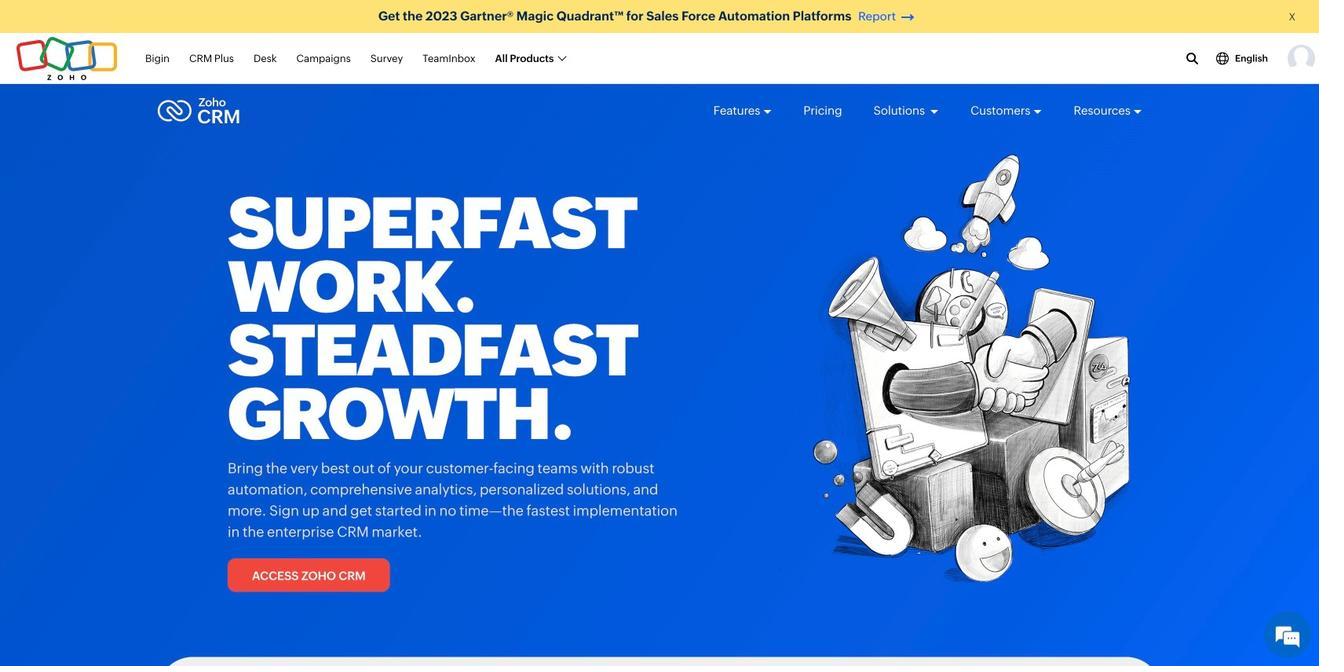 Task type: describe. For each thing, give the bounding box(es) containing it.
zoho crm logo image
[[157, 93, 240, 128]]



Task type: locate. For each thing, give the bounding box(es) containing it.
greg robinson image
[[1288, 45, 1316, 72]]

crm home banner image
[[778, 154, 1135, 604]]



Task type: vqa. For each thing, say whether or not it's contained in the screenshot.
CRM home banner Image
yes



